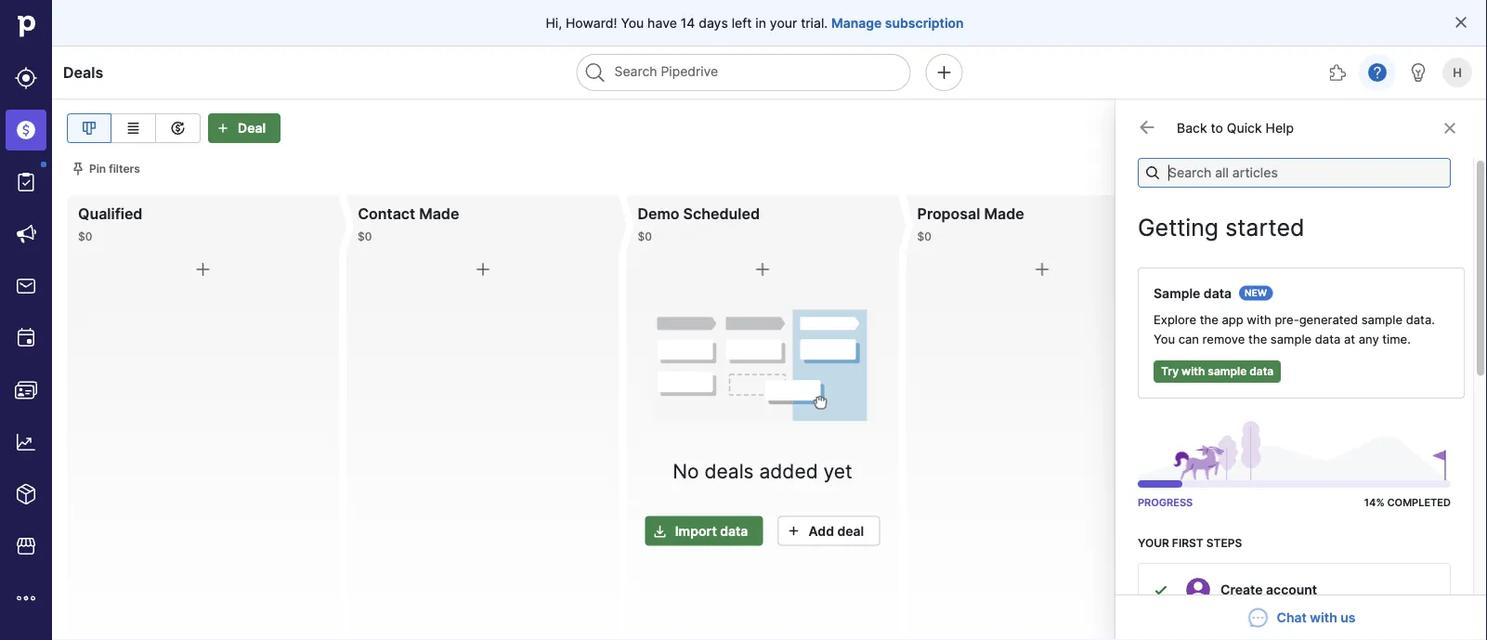 Task type: vqa. For each thing, say whether or not it's contained in the screenshot.
data in Explore The App With Pre-Generated Sample Data. You Can Remove The Sample Data At Any Time.
yes



Task type: describe. For each thing, give the bounding box(es) containing it.
sales inbox image
[[15, 275, 37, 297]]

data inside button
[[720, 523, 749, 539]]

proposal made
[[918, 204, 1025, 223]]

filters
[[109, 162, 140, 176]]

contact
[[358, 204, 416, 223]]

no
[[673, 459, 699, 483]]

pipeline image
[[78, 117, 100, 139]]

quick help image
[[1367, 61, 1389, 84]]

deals
[[705, 459, 754, 483]]

more image
[[15, 587, 37, 610]]

0 horizontal spatial you
[[621, 15, 644, 31]]

marketplace image
[[15, 535, 37, 558]]

explore
[[1154, 313, 1197, 327]]

pipeline
[[1241, 120, 1291, 136]]

started
[[1294, 204, 1348, 223]]

1 vertical spatial the
[[1249, 332, 1268, 347]]

everyone button
[[1360, 113, 1473, 143]]

subscription
[[886, 15, 964, 31]]

14
[[681, 15, 696, 31]]

color primary inverted image
[[649, 523, 672, 538]]

your
[[1139, 536, 1170, 550]]

hi, howard! you have 14 days left in your  trial. manage subscription
[[546, 15, 964, 31]]

your first steps
[[1139, 536, 1243, 550]]

no deals added yet
[[673, 459, 853, 483]]

made for proposal made
[[985, 204, 1025, 223]]

time.
[[1383, 332, 1412, 347]]

progress
[[1139, 497, 1194, 509]]

data inside "button"
[[1250, 365, 1274, 378]]

list image
[[122, 117, 145, 139]]

pipeline button
[[1211, 113, 1322, 143]]

demo scheduled
[[638, 204, 760, 223]]

app
[[1223, 313, 1244, 327]]

add deal button
[[778, 516, 880, 546]]

sort by: next activity
[[1322, 162, 1436, 176]]

hi,
[[546, 15, 562, 31]]

contact made
[[358, 204, 460, 223]]

made for contact made
[[419, 204, 460, 223]]

trial.
[[801, 15, 828, 31]]

color primary inverted image
[[212, 121, 234, 136]]

negotiations started
[[1198, 204, 1348, 223]]

any
[[1359, 332, 1380, 347]]

forecast image
[[167, 117, 189, 139]]

chat with us
[[1277, 610, 1356, 626]]

quick
[[1228, 120, 1263, 136]]

home image
[[12, 12, 40, 40]]

activity
[[1396, 162, 1436, 176]]

negotiations
[[1198, 204, 1290, 223]]

proposal
[[918, 204, 981, 223]]

quick add image
[[934, 61, 956, 84]]

leads image
[[15, 67, 37, 89]]

try with sample data button
[[1154, 361, 1282, 383]]

new
[[1246, 288, 1268, 299]]

chat
[[1277, 610, 1308, 626]]

scheduled
[[684, 204, 760, 223]]

Search all articles text field
[[1139, 158, 1452, 188]]

import
[[675, 523, 717, 539]]

demo
[[638, 204, 680, 223]]

products image
[[15, 483, 37, 506]]

howard!
[[566, 15, 618, 31]]

$0
[[1179, 120, 1196, 136]]

14% completed
[[1365, 497, 1452, 509]]

data inside explore the app with pre-generated sample data. you can remove the sample data at any time.
[[1316, 332, 1341, 347]]

h
[[1454, 65, 1463, 79]]

sort
[[1322, 162, 1345, 176]]

pre-
[[1275, 313, 1300, 327]]

added
[[760, 459, 818, 483]]

pin filters button
[[67, 158, 148, 180]]

us
[[1341, 610, 1356, 626]]

data up app
[[1204, 285, 1232, 301]]

color primary image inside pin filters button
[[71, 162, 86, 177]]

activities image
[[15, 327, 37, 349]]

with inside explore the app with pre-generated sample data. you can remove the sample data at any time.
[[1248, 313, 1272, 327]]



Task type: locate. For each thing, give the bounding box(es) containing it.
1 horizontal spatial the
[[1249, 332, 1268, 347]]

add
[[809, 523, 835, 539]]

you left have
[[621, 15, 644, 31]]

campaigns image
[[15, 223, 37, 245]]

1 made from the left
[[419, 204, 460, 223]]

create
[[1221, 582, 1264, 598]]

0 horizontal spatial with
[[1182, 365, 1206, 378]]

2 vertical spatial sample
[[1209, 365, 1248, 378]]

menu
[[0, 0, 52, 640]]

you
[[621, 15, 644, 31], [1154, 332, 1176, 347]]

getting started
[[1139, 214, 1305, 242]]

0 horizontal spatial sample
[[1209, 365, 1248, 378]]

2 horizontal spatial sample
[[1362, 313, 1403, 327]]

deals image
[[15, 119, 37, 141]]

add deal
[[809, 523, 865, 539]]

everyone
[[1387, 120, 1446, 136]]

2 vertical spatial with
[[1311, 610, 1338, 626]]

completed
[[1388, 497, 1452, 509]]

data
[[1204, 285, 1232, 301], [1316, 332, 1341, 347], [1250, 365, 1274, 378], [720, 523, 749, 539]]

h button
[[1440, 54, 1477, 91]]

1 horizontal spatial sample
[[1271, 332, 1313, 347]]

1 horizontal spatial made
[[985, 204, 1025, 223]]

0 vertical spatial the
[[1200, 313, 1219, 327]]

data.
[[1407, 313, 1436, 327]]

back
[[1178, 120, 1208, 136]]

data down explore the app with pre-generated sample data. you can remove the sample data at any time.
[[1250, 365, 1274, 378]]

1 vertical spatial with
[[1182, 365, 1206, 378]]

made
[[419, 204, 460, 223], [985, 204, 1025, 223]]

yet
[[824, 459, 853, 483]]

pin
[[89, 162, 106, 176]]

in
[[756, 15, 767, 31]]

2 horizontal spatial with
[[1311, 610, 1338, 626]]

create account
[[1221, 582, 1318, 598]]

sample data
[[1154, 285, 1232, 301]]

try with sample data
[[1162, 365, 1274, 378]]

0 horizontal spatial color secondary image
[[1139, 118, 1157, 137]]

first
[[1173, 536, 1204, 550]]

with
[[1248, 313, 1272, 327], [1182, 365, 1206, 378], [1311, 610, 1338, 626]]

made right "contact"
[[419, 204, 460, 223]]

the
[[1200, 313, 1219, 327], [1249, 332, 1268, 347]]

sample
[[1362, 313, 1403, 327], [1271, 332, 1313, 347], [1209, 365, 1248, 378]]

remove
[[1203, 332, 1246, 347]]

with left "us"
[[1311, 610, 1338, 626]]

next
[[1368, 162, 1393, 176]]

the right remove
[[1249, 332, 1268, 347]]

14%
[[1365, 497, 1385, 509]]

data right import
[[720, 523, 749, 539]]

contacts image
[[15, 379, 37, 402]]

account
[[1267, 582, 1318, 598]]

you down explore
[[1154, 332, 1176, 347]]

with for try with sample data
[[1182, 365, 1206, 378]]

made right proposal at right top
[[985, 204, 1025, 223]]

deal
[[838, 523, 865, 539]]

sample down remove
[[1209, 365, 1248, 378]]

color primary image inside everyone button
[[1446, 121, 1468, 136]]

can
[[1179, 332, 1200, 347]]

1 vertical spatial sample
[[1271, 332, 1313, 347]]

with right try
[[1182, 365, 1206, 378]]

by:
[[1348, 162, 1364, 176]]

days
[[699, 15, 728, 31]]

with right app
[[1248, 313, 1272, 327]]

color secondary image up info icon
[[1440, 121, 1462, 136]]

2 made from the left
[[985, 204, 1025, 223]]

left
[[732, 15, 752, 31]]

1 horizontal spatial you
[[1154, 332, 1176, 347]]

explore the app with pre-generated sample data. you can remove the sample data at any time.
[[1154, 313, 1436, 347]]

your
[[770, 15, 798, 31]]

0 vertical spatial sample
[[1362, 313, 1403, 327]]

color primary image
[[1455, 15, 1469, 30], [1436, 162, 1451, 177], [1146, 165, 1161, 180], [192, 258, 214, 281], [1032, 258, 1054, 281], [783, 523, 805, 538]]

menu item
[[0, 104, 52, 156]]

0 vertical spatial you
[[621, 15, 644, 31]]

color positive image
[[1154, 583, 1169, 598]]

color secondary image
[[1139, 118, 1157, 137], [1440, 121, 1462, 136]]

color primary image
[[1215, 121, 1238, 136], [1295, 121, 1317, 136], [1446, 121, 1468, 136], [71, 162, 86, 177], [472, 258, 494, 281], [752, 258, 774, 281], [1312, 258, 1334, 281]]

sales assistant image
[[1408, 61, 1430, 84]]

at
[[1345, 332, 1356, 347]]

pin filters
[[89, 162, 140, 176]]

back to quick help
[[1178, 120, 1295, 136]]

info image
[[1458, 162, 1473, 177]]

Search Pipedrive field
[[577, 54, 911, 91]]

deal
[[238, 120, 266, 136]]

1 vertical spatial you
[[1154, 332, 1176, 347]]

insights image
[[15, 431, 37, 454]]

to
[[1211, 120, 1224, 136]]

sample down pre-
[[1271, 332, 1313, 347]]

0 vertical spatial with
[[1248, 313, 1272, 327]]

generated
[[1300, 313, 1359, 327]]

change order image
[[1292, 162, 1307, 177]]

getting
[[1139, 214, 1219, 242]]

manage
[[832, 15, 882, 31]]

sample inside "button"
[[1209, 365, 1248, 378]]

with for chat with us
[[1311, 610, 1338, 626]]

have
[[648, 15, 677, 31]]

sample
[[1154, 285, 1201, 301]]

steps
[[1207, 536, 1243, 550]]

deals
[[63, 63, 103, 81]]

manage subscription link
[[832, 13, 964, 32]]

0 horizontal spatial made
[[419, 204, 460, 223]]

color undefined image
[[15, 171, 37, 193]]

the left app
[[1200, 313, 1219, 327]]

started
[[1226, 214, 1305, 242]]

try
[[1162, 365, 1180, 378]]

data down generated
[[1316, 332, 1341, 347]]

import data button
[[646, 516, 763, 546]]

color primary image inside add deal button
[[783, 523, 805, 538]]

you inside explore the app with pre-generated sample data. you can remove the sample data at any time.
[[1154, 332, 1176, 347]]

1 horizontal spatial with
[[1248, 313, 1272, 327]]

with inside "button"
[[1182, 365, 1206, 378]]

qualified
[[78, 204, 143, 223]]

1 horizontal spatial color secondary image
[[1440, 121, 1462, 136]]

0 horizontal spatial the
[[1200, 313, 1219, 327]]

color secondary image left $0
[[1139, 118, 1157, 137]]

sample up the any
[[1362, 313, 1403, 327]]

deal button
[[208, 113, 281, 143]]

import data
[[675, 523, 749, 539]]

help
[[1266, 120, 1295, 136]]



